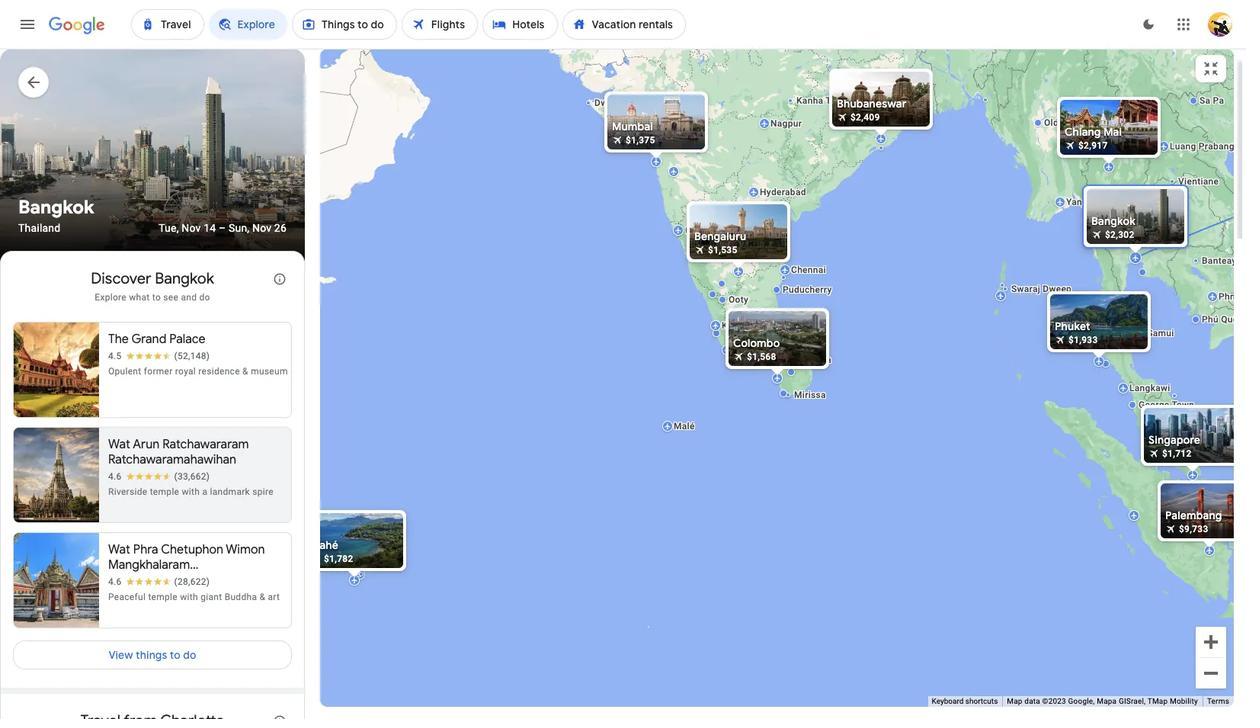 Task type: locate. For each thing, give the bounding box(es) containing it.
explore
[[95, 292, 127, 303]]

about these results image
[[262, 261, 298, 298], [262, 703, 298, 719]]

(28,622)
[[174, 577, 210, 587]]

keyboard shortcuts button
[[932, 696, 998, 707]]

& left art
[[260, 592, 266, 603]]

peaceful temple with giant buddha & art
[[108, 592, 280, 603]]

museum
[[251, 366, 288, 377]]

2 horizontal spatial bangkok
[[1092, 214, 1136, 228]]

4.6 up the peaceful
[[108, 577, 122, 587]]

navigate back image
[[18, 67, 49, 98]]

0 vertical spatial wat
[[108, 437, 130, 452]]

view smaller map image
[[1203, 59, 1221, 78]]

1 vertical spatial 4.6
[[108, 577, 122, 587]]

14
[[204, 222, 216, 234]]

0 vertical spatial to
[[152, 292, 161, 303]]

with
[[182, 487, 200, 497], [180, 592, 198, 603]]

1 4.6 from the top
[[108, 471, 122, 482]]

0 vertical spatial about these results image
[[262, 261, 298, 298]]

goa
[[685, 223, 708, 238]]

4.6 for wat arun ratchawararam ratchawaramahawihan
[[108, 471, 122, 482]]

1 vertical spatial &
[[260, 592, 266, 603]]

1 horizontal spatial nov
[[252, 222, 272, 234]]

change appearance image
[[1131, 6, 1168, 43]]

riverside
[[108, 487, 147, 497]]

2409 US dollars text field
[[851, 112, 880, 122]]

mai
[[1104, 125, 1122, 138]]

1 vertical spatial do
[[183, 648, 196, 662]]

ratchawaramahawihan
[[108, 452, 236, 468]]

sun,
[[229, 222, 250, 234]]

park
[[681, 118, 701, 128]]

rajwaramahawihan
[[108, 573, 215, 588]]

singapore
[[1149, 433, 1201, 447]]

do right and at left
[[199, 292, 210, 303]]

tiger
[[826, 95, 848, 106]]

nov
[[182, 222, 201, 234], [252, 222, 272, 234]]

bangkok up $2,302 text box
[[1092, 214, 1136, 228]]

a
[[202, 487, 208, 497]]

to left the see
[[152, 292, 161, 303]]

0 horizontal spatial do
[[183, 648, 196, 662]]

to
[[152, 292, 161, 303], [170, 648, 181, 662]]

1 about these results image from the top
[[262, 261, 298, 298]]

0 horizontal spatial &
[[243, 366, 249, 377]]

wat inside wat arun ratchawararam ratchawaramahawihan
[[108, 437, 130, 452]]

1 vertical spatial wat
[[108, 542, 130, 558]]

ko samui
[[1134, 328, 1174, 338]]

landmark
[[210, 487, 250, 497]]

royal
[[175, 366, 196, 377]]

vientiane
[[1179, 176, 1219, 186]]

ooty
[[729, 294, 749, 305]]

4.6 out of 5 stars from 28,622 reviews image
[[108, 576, 210, 588]]

0 horizontal spatial nov
[[182, 222, 201, 234]]

bangkok up thailand
[[18, 196, 94, 219]]

1 vertical spatial about these results image
[[262, 703, 298, 719]]

reserve
[[851, 95, 885, 106]]

nov left 26
[[252, 222, 272, 234]]

discover
[[91, 269, 151, 288]]

tue, nov 14 – sun, nov 26
[[159, 222, 287, 234]]

english
[[67, 694, 103, 708]]

wat left the phra at bottom
[[108, 542, 130, 558]]

(52,148)
[[174, 351, 210, 362]]

swaraj dweep
[[1012, 283, 1072, 294]]

the
[[108, 332, 129, 347]]

shortcuts
[[966, 697, 998, 705]]

the grand palace
[[108, 332, 206, 347]]

1 vertical spatial with
[[180, 592, 198, 603]]

nagpur
[[771, 118, 802, 128]]

bagan
[[1061, 117, 1089, 128]]

2 wat from the top
[[108, 542, 130, 558]]

wat left arun on the left bottom of the page
[[108, 437, 130, 452]]

do right things
[[183, 648, 196, 662]]

and
[[181, 292, 197, 303]]

with down the (28,622)
[[180, 592, 198, 603]]

palace
[[169, 332, 206, 347]]

kanha
[[797, 95, 824, 106]]

langkawi
[[1130, 382, 1171, 393]]

bengaluru
[[694, 229, 747, 243]]

kochi
[[722, 320, 746, 331]]

map region
[[173, 0, 1247, 719]]

ko
[[1134, 328, 1145, 338]]

4.6 up riverside
[[108, 471, 122, 482]]

1 vertical spatial to
[[170, 648, 181, 662]]

phú quốc
[[1202, 314, 1244, 324]]

0 vertical spatial temple
[[150, 487, 179, 497]]

wat for wat arun ratchawararam ratchawaramahawihan
[[108, 437, 130, 452]]

thailand
[[18, 222, 60, 234]]

1 wat from the top
[[108, 437, 130, 452]]

4.6 out of 5 stars from 33,662 reviews image
[[108, 471, 210, 483]]

1 horizontal spatial bangkok
[[155, 269, 214, 288]]

luang
[[1170, 141, 1197, 151]]

1 horizontal spatial &
[[260, 592, 266, 603]]

4.5
[[108, 351, 122, 362]]

george town
[[1139, 399, 1195, 410]]

0 horizontal spatial to
[[152, 292, 161, 303]]

former
[[144, 366, 173, 377]]

dweep
[[1043, 283, 1072, 294]]

states)
[[145, 694, 180, 708]]

keyboard shortcuts
[[932, 697, 998, 705]]

with left 'a' in the bottom of the page
[[182, 487, 200, 497]]

wat inside wat phra chetuphon wimon mangkhalaram rajwaramahawihan
[[108, 542, 130, 558]]

–
[[219, 222, 226, 234]]

1933 US dollars text field
[[1069, 334, 1098, 345]]

with for ratchawararam
[[182, 487, 200, 497]]

hyderabad
[[760, 186, 806, 197]]

terms
[[1208, 697, 1230, 705]]

0 vertical spatial do
[[199, 292, 210, 303]]

&
[[243, 366, 249, 377], [260, 592, 266, 603]]

2 nov from the left
[[252, 222, 272, 234]]

temple down '4.6 out of 5 stars from 33,662 reviews' image
[[150, 487, 179, 497]]

phuket
[[1055, 319, 1091, 333]]

$2,409
[[851, 112, 880, 122]]

view things to do
[[109, 648, 196, 662]]

tmap
[[1148, 697, 1169, 705]]

arun
[[133, 437, 160, 452]]

riverside temple with a landmark spire
[[108, 487, 274, 497]]

nov left 14
[[182, 222, 201, 234]]

about these results image down 26
[[262, 261, 298, 298]]

federal
[[1163, 439, 1194, 450]]

1 vertical spatial temple
[[148, 592, 178, 603]]

0 vertical spatial with
[[182, 487, 200, 497]]

4.5 out of 5 stars from 52,148 reviews image
[[108, 350, 210, 362]]

1535 US dollars text field
[[708, 244, 737, 255]]

temple down 4.6 out of 5 stars from 28,622 reviews image
[[148, 592, 178, 603]]

mapa
[[1098, 697, 1117, 705]]

gisrael,
[[1119, 697, 1146, 705]]

old bagan
[[1044, 117, 1089, 128]]

& left museum
[[243, 366, 249, 377]]

what
[[129, 292, 150, 303]]

chiang
[[1065, 125, 1101, 138]]

to for do
[[170, 648, 181, 662]]

cameron highlands
[[1157, 415, 1242, 426]]

sa pa
[[1200, 95, 1225, 106]]

chiang mai
[[1065, 125, 1122, 138]]

$2,917
[[1079, 140, 1108, 151]]

1 horizontal spatial to
[[170, 648, 181, 662]]

0 horizontal spatial bangkok
[[18, 196, 94, 219]]

english (united states)
[[67, 694, 180, 708]]

keyboard
[[932, 697, 964, 705]]

2 4.6 from the top
[[108, 577, 122, 587]]

territory
[[1197, 439, 1234, 450]]

about these results image right usd
[[262, 703, 298, 719]]

bangkok up and at left
[[155, 269, 214, 288]]

0 vertical spatial 4.6
[[108, 471, 122, 482]]

©2023
[[1043, 697, 1067, 705]]

4.6
[[108, 471, 122, 482], [108, 577, 122, 587]]

9733 US dollars text field
[[1179, 524, 1209, 534]]

to right things
[[170, 648, 181, 662]]

temple for ratchawararam
[[150, 487, 179, 497]]

wat arun ratchawararam ratchawaramahawihan
[[108, 437, 249, 468]]

quốc
[[1221, 314, 1244, 324]]



Task type: describe. For each thing, give the bounding box(es) containing it.
sigiriya
[[800, 354, 832, 365]]

dwarka
[[594, 97, 627, 108]]

puducherry
[[783, 284, 832, 295]]

wimon
[[226, 542, 265, 558]]

2302 US dollars text field
[[1105, 229, 1135, 240]]

buddha
[[225, 592, 257, 603]]

opulent
[[108, 366, 141, 377]]

madurai
[[754, 320, 789, 331]]

$1,782
[[324, 553, 353, 564]]

$1,933
[[1069, 334, 1098, 345]]

sa
[[1200, 95, 1211, 106]]

samui
[[1147, 328, 1174, 338]]

residence
[[199, 366, 240, 377]]

1782 US dollars text field
[[324, 553, 353, 564]]

4.6 for wat phra chetuphon wimon mangkhalaram rajwaramahawihan
[[108, 577, 122, 587]]

1375 US dollars text field
[[626, 135, 655, 145]]

pa
[[1213, 95, 1225, 106]]

sr
[[1239, 255, 1247, 266]]

$1,568
[[747, 351, 776, 362]]

town
[[1172, 399, 1195, 410]]

palembang
[[1166, 508, 1223, 522]]

1712 US dollars text field
[[1163, 448, 1192, 459]]

discover bangkok
[[91, 269, 214, 288]]

bhubaneswar
[[837, 96, 907, 110]]

usd button
[[205, 689, 267, 713]]

to for see
[[152, 292, 161, 303]]

$1,712
[[1163, 448, 1192, 459]]

of
[[1236, 439, 1245, 450]]

colombo
[[733, 336, 780, 350]]

ratchawararam
[[163, 437, 249, 452]]

loading results progress bar
[[0, 49, 1247, 52]]

mandalay
[[1066, 103, 1107, 113]]

bangkok inside 'map' region
[[1092, 214, 1136, 228]]

temple for chetuphon
[[148, 592, 178, 603]]

malacca
[[1173, 455, 1209, 466]]

peaceful
[[108, 592, 146, 603]]

map
[[1008, 697, 1023, 705]]

national
[[642, 118, 678, 128]]

0 vertical spatial &
[[243, 366, 249, 377]]

explore what to see and do
[[95, 292, 210, 303]]

wat for wat phra chetuphon wimon mangkhalaram rajwaramahawihan
[[108, 542, 130, 558]]

phú
[[1202, 314, 1219, 324]]

kanha tiger reserve
[[797, 95, 885, 106]]

phnom
[[1219, 291, 1247, 302]]

luang prabang
[[1170, 141, 1235, 151]]

giant
[[201, 592, 222, 603]]

george
[[1139, 399, 1170, 410]]

federal territory of 
[[1163, 439, 1247, 450]]

art
[[268, 592, 280, 603]]

2917 US dollars text field
[[1079, 140, 1108, 151]]

wat phra chetuphon wimon mangkhalaram rajwaramahawihan
[[108, 542, 265, 588]]

chennai
[[791, 264, 826, 275]]

gir
[[627, 118, 640, 128]]

with for chetuphon
[[180, 592, 198, 603]]

things
[[136, 648, 167, 662]]

1568 US dollars text field
[[747, 351, 776, 362]]

highlands
[[1199, 415, 1242, 426]]

mumbai
[[612, 119, 653, 133]]

1 nov from the left
[[182, 222, 201, 234]]

malé
[[674, 421, 695, 431]]

grand
[[131, 332, 167, 347]]

banteay sr
[[1202, 255, 1247, 266]]

terms link
[[1208, 697, 1230, 705]]

1 horizontal spatial do
[[199, 292, 210, 303]]

banteay
[[1202, 255, 1237, 266]]

swaraj
[[1012, 283, 1041, 294]]

opulent former royal residence & museum
[[108, 366, 288, 377]]

chetuphon
[[161, 542, 224, 558]]

2 about these results image from the top
[[262, 703, 298, 719]]

data
[[1025, 697, 1041, 705]]

yangon
[[1067, 196, 1099, 207]]

hampi
[[725, 224, 753, 235]]

tue,
[[159, 222, 179, 234]]

see
[[163, 292, 179, 303]]

cameron
[[1157, 415, 1196, 426]]

main menu image
[[18, 15, 37, 34]]

google,
[[1069, 697, 1096, 705]]

prabang
[[1199, 141, 1235, 151]]

english (united states) button
[[38, 689, 193, 713]]

mirissa
[[794, 389, 826, 400]]



Task type: vqa. For each thing, say whether or not it's contained in the screenshot.


